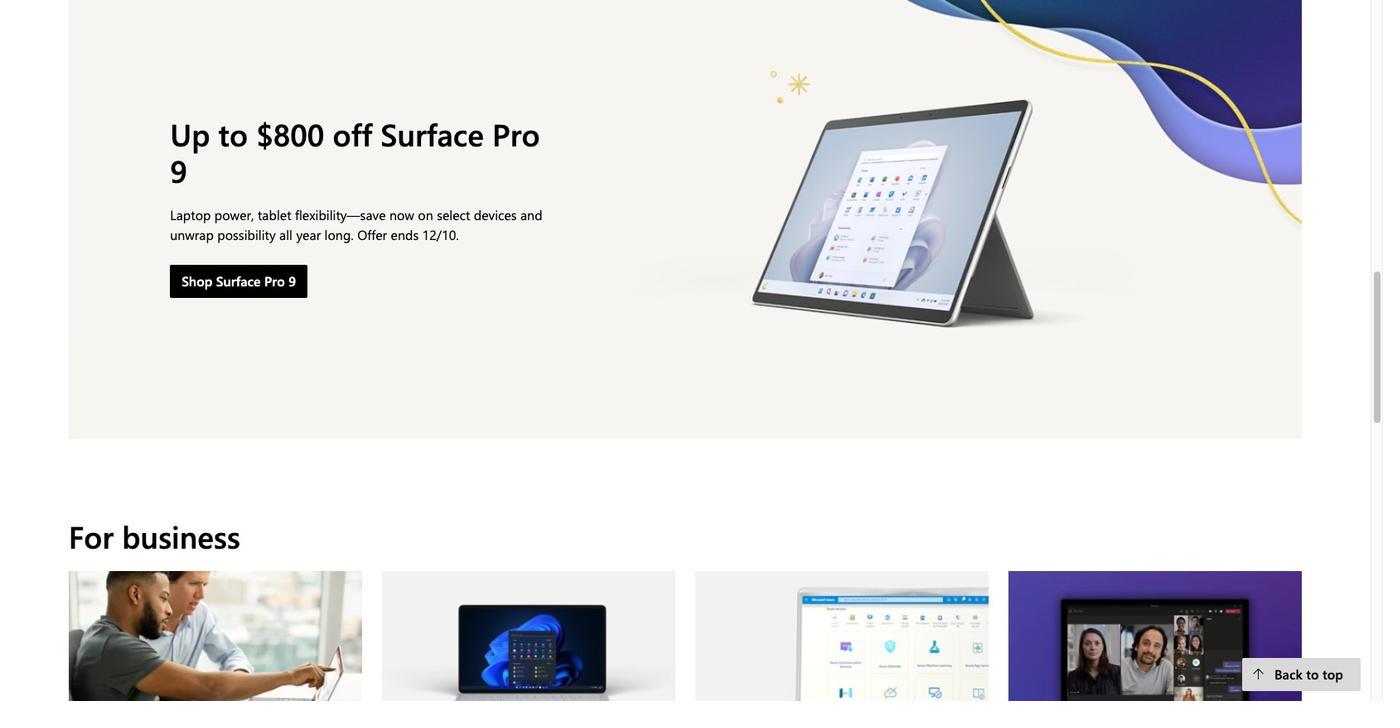 Task type: describe. For each thing, give the bounding box(es) containing it.
a surface pro 9 tablet. image
[[69, 0, 1302, 439]]

year
[[296, 226, 321, 244]]

to for up
[[218, 113, 248, 154]]

back to top
[[1275, 666, 1343, 684]]

unwrap
[[170, 226, 214, 244]]

top
[[1323, 666, 1343, 684]]

9 inside up to $800 off surface pro 9
[[170, 150, 187, 191]]

business
[[122, 516, 240, 557]]

all
[[279, 226, 293, 244]]

select
[[437, 207, 470, 224]]

up to $800 off surface pro 9
[[170, 113, 540, 191]]

for business
[[69, 516, 240, 557]]

ends
[[391, 226, 419, 244]]

power,
[[214, 207, 254, 224]]

pro inside up to $800 off surface pro 9
[[492, 113, 540, 154]]

for
[[69, 516, 114, 557]]

$800
[[256, 113, 324, 154]]

people collaborating at work while using the touch screen on a surface laptop 5 image
[[69, 572, 362, 702]]

offer
[[357, 226, 387, 244]]

1 horizontal spatial 9
[[289, 273, 296, 290]]

up
[[170, 113, 210, 154]]



Task type: vqa. For each thing, say whether or not it's contained in the screenshot.
"Company" 'heading'
no



Task type: locate. For each thing, give the bounding box(es) containing it.
0 horizontal spatial to
[[218, 113, 248, 154]]

shop surface pro 9
[[182, 273, 296, 290]]

to
[[218, 113, 248, 154], [1306, 666, 1319, 684]]

to right up
[[218, 113, 248, 154]]

0 vertical spatial pro
[[492, 113, 540, 154]]

off
[[333, 113, 372, 154]]

1 vertical spatial pro
[[264, 273, 285, 290]]

shop
[[182, 273, 212, 290]]

now
[[389, 207, 414, 224]]

surface right 'off'
[[381, 113, 484, 154]]

to left 'top'
[[1306, 666, 1319, 684]]

laptop power, tablet flexibility—save now on select devices and unwrap possibility all year long. offer ends 12/10.
[[170, 207, 543, 244]]

1 vertical spatial 9
[[289, 273, 296, 290]]

to inside up to $800 off surface pro 9
[[218, 113, 248, 154]]

to for back
[[1306, 666, 1319, 684]]

a laptop running windows 11. image
[[382, 572, 675, 702]]

surface
[[381, 113, 484, 154], [216, 273, 261, 290]]

surface right shop
[[216, 273, 261, 290]]

9 up laptop
[[170, 150, 187, 191]]

9
[[170, 150, 187, 191], [289, 273, 296, 290]]

possibility
[[217, 226, 276, 244]]

laptop
[[170, 207, 211, 224]]

0 vertical spatial 9
[[170, 150, 187, 191]]

back to top link
[[1242, 659, 1361, 692]]

9 down all
[[289, 273, 296, 290]]

0 vertical spatial to
[[218, 113, 248, 154]]

1 horizontal spatial pro
[[492, 113, 540, 154]]

and
[[520, 207, 543, 224]]

0 horizontal spatial surface
[[216, 273, 261, 290]]

1 horizontal spatial to
[[1306, 666, 1319, 684]]

tablet
[[258, 207, 291, 224]]

0 horizontal spatial 9
[[170, 150, 187, 191]]

1 vertical spatial to
[[1306, 666, 1319, 684]]

pro
[[492, 113, 540, 154], [264, 273, 285, 290]]

shop surface pro 9 link
[[170, 265, 308, 299]]

microsoft teams on a tablet. image
[[1009, 572, 1302, 702]]

12/10.
[[422, 226, 459, 244]]

0 horizontal spatial pro
[[264, 273, 285, 290]]

0 vertical spatial surface
[[381, 113, 484, 154]]

devices
[[474, 207, 517, 224]]

1 horizontal spatial surface
[[381, 113, 484, 154]]

surface inside up to $800 off surface pro 9
[[381, 113, 484, 154]]

back
[[1275, 666, 1303, 684]]

long.
[[325, 226, 354, 244]]

flexibility—save
[[295, 207, 386, 224]]

1 vertical spatial surface
[[216, 273, 261, 290]]

on
[[418, 207, 433, 224]]



